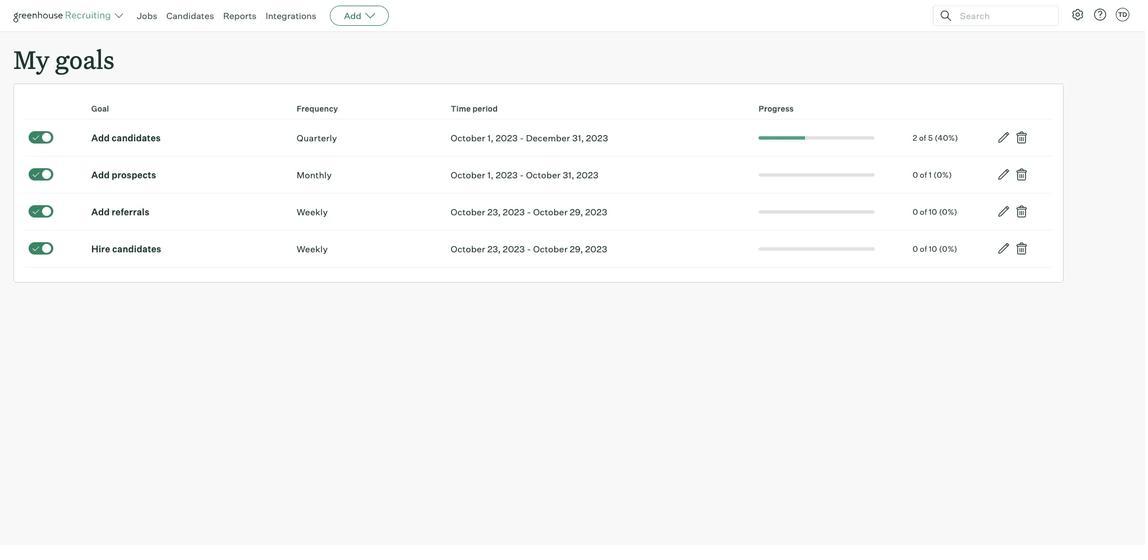 Task type: locate. For each thing, give the bounding box(es) containing it.
0 vertical spatial 31,
[[573, 132, 584, 144]]

add inside popup button
[[344, 10, 362, 21]]

october 23, 2023 - october 29, 2023 for hire candidates
[[451, 243, 608, 255]]

jobs
[[137, 10, 157, 21]]

time period
[[451, 104, 498, 113]]

hire candidates
[[91, 243, 161, 255]]

1 vertical spatial 23,
[[488, 243, 501, 255]]

td button
[[1116, 8, 1130, 21]]

candidates up prospects
[[112, 132, 161, 144]]

2 october 23, 2023 - october 29, 2023 from the top
[[451, 243, 608, 255]]

10 for add referrals
[[929, 207, 938, 217]]

frequency
[[297, 104, 338, 113]]

2 0 of 10 (0%) from the top
[[913, 244, 958, 254]]

october 23, 2023 - october 29, 2023 for add referrals
[[451, 206, 608, 218]]

1, for december
[[488, 132, 494, 144]]

1 23, from the top
[[488, 206, 501, 218]]

1 vertical spatial 0 of 10 (0%)
[[913, 244, 958, 254]]

progress bar for add prospects
[[759, 173, 875, 177]]

2023
[[496, 132, 518, 144], [586, 132, 609, 144], [496, 169, 518, 181], [577, 169, 599, 181], [503, 206, 525, 218], [586, 206, 608, 218], [503, 243, 525, 255], [586, 243, 608, 255]]

october 1, 2023 - december 31, 2023
[[451, 132, 609, 144]]

3 remove goal icon image from the top
[[1016, 205, 1029, 218]]

1 vertical spatial october 23, 2023 - october 29, 2023
[[451, 243, 608, 255]]

add for add prospects
[[91, 169, 110, 181]]

0 of 10 (0%) for add referrals
[[913, 207, 958, 217]]

2 vertical spatial (0%)
[[939, 244, 958, 254]]

reports link
[[223, 10, 257, 21]]

0 vertical spatial 0
[[913, 170, 919, 179]]

2 0 from the top
[[913, 207, 919, 217]]

2 edit goal icon image from the top
[[998, 168, 1011, 181]]

3 0 from the top
[[913, 244, 919, 254]]

of for add prospects
[[920, 170, 928, 179]]

1 29, from the top
[[570, 206, 583, 218]]

0 for add referrals
[[913, 207, 919, 217]]

1 1, from the top
[[488, 132, 494, 144]]

1 vertical spatial 10
[[929, 244, 938, 254]]

1 vertical spatial (0%)
[[939, 207, 958, 217]]

1
[[929, 170, 932, 179]]

integrations
[[266, 10, 317, 21]]

31, for december
[[573, 132, 584, 144]]

0 vertical spatial (0%)
[[934, 170, 953, 179]]

october
[[451, 132, 486, 144], [451, 169, 486, 181], [526, 169, 561, 181], [451, 206, 486, 218], [533, 206, 568, 218], [451, 243, 486, 255], [533, 243, 568, 255]]

reports
[[223, 10, 257, 21]]

- for hire candidates
[[527, 243, 531, 255]]

(0%)
[[934, 170, 953, 179], [939, 207, 958, 217], [939, 244, 958, 254]]

0 vertical spatial 23,
[[488, 206, 501, 218]]

hire
[[91, 243, 110, 255]]

2 1, from the top
[[488, 169, 494, 181]]

29,
[[570, 206, 583, 218], [570, 243, 583, 255]]

quarterly
[[297, 132, 337, 144]]

1, down october 1, 2023 - december 31, 2023
[[488, 169, 494, 181]]

5
[[929, 133, 933, 142]]

0 vertical spatial candidates
[[112, 132, 161, 144]]

2 vertical spatial 0
[[913, 244, 919, 254]]

weekly
[[297, 206, 328, 218], [297, 243, 328, 255]]

1 0 from the top
[[913, 170, 919, 179]]

1, for october
[[488, 169, 494, 181]]

1, down period
[[488, 132, 494, 144]]

3 edit goal icon image from the top
[[998, 205, 1011, 218]]

add for add
[[344, 10, 362, 21]]

0
[[913, 170, 919, 179], [913, 207, 919, 217], [913, 244, 919, 254]]

1 10 from the top
[[929, 207, 938, 217]]

0 of 10 (0%) for hire candidates
[[913, 244, 958, 254]]

1 vertical spatial 0
[[913, 207, 919, 217]]

0 vertical spatial 1,
[[488, 132, 494, 144]]

1 edit goal icon image from the top
[[998, 131, 1011, 144]]

2 remove goal icon image from the top
[[1016, 168, 1029, 181]]

1 vertical spatial 29,
[[570, 243, 583, 255]]

31, for october
[[563, 169, 575, 181]]

(0%) for hire candidates
[[939, 244, 958, 254]]

None checkbox
[[29, 131, 53, 144], [29, 168, 53, 181], [29, 242, 53, 255], [29, 131, 53, 144], [29, 168, 53, 181], [29, 242, 53, 255]]

0 vertical spatial october 23, 2023 - october 29, 2023
[[451, 206, 608, 218]]

-
[[520, 132, 524, 144], [520, 169, 524, 181], [527, 206, 531, 218], [527, 243, 531, 255]]

progress bar
[[689, 136, 875, 140], [759, 173, 875, 177], [759, 210, 875, 214], [759, 247, 875, 251]]

23,
[[488, 206, 501, 218], [488, 243, 501, 255]]

- for add referrals
[[527, 206, 531, 218]]

remove goal icon image
[[1016, 131, 1029, 144], [1016, 168, 1029, 181], [1016, 205, 1029, 218], [1016, 242, 1029, 256]]

4 edit goal icon image from the top
[[998, 242, 1011, 256]]

None checkbox
[[29, 205, 53, 218]]

1 0 of 10 (0%) from the top
[[913, 207, 958, 217]]

1 remove goal icon image from the top
[[1016, 131, 1029, 144]]

add button
[[330, 6, 389, 26]]

candidates for add candidates
[[112, 132, 161, 144]]

2 23, from the top
[[488, 243, 501, 255]]

of for add candidates
[[920, 133, 927, 142]]

0 vertical spatial 10
[[929, 207, 938, 217]]

edit goal icon image for add candidates
[[998, 131, 1011, 144]]

2 10 from the top
[[929, 244, 938, 254]]

december
[[526, 132, 571, 144]]

goals
[[55, 43, 115, 76]]

referrals
[[112, 206, 150, 218]]

weekly for referrals
[[297, 206, 328, 218]]

edit goal icon image
[[998, 131, 1011, 144], [998, 168, 1011, 181], [998, 205, 1011, 218], [998, 242, 1011, 256]]

candidates right hire at the left of the page
[[112, 243, 161, 255]]

add
[[344, 10, 362, 21], [91, 132, 110, 144], [91, 169, 110, 181], [91, 206, 110, 218]]

of
[[920, 133, 927, 142], [920, 170, 928, 179], [920, 207, 928, 217], [920, 244, 928, 254]]

candidates link
[[166, 10, 214, 21]]

0 vertical spatial weekly
[[297, 206, 328, 218]]

23, for candidates
[[488, 243, 501, 255]]

1,
[[488, 132, 494, 144], [488, 169, 494, 181]]

10
[[929, 207, 938, 217], [929, 244, 938, 254]]

candidates
[[112, 132, 161, 144], [112, 243, 161, 255]]

2 weekly from the top
[[297, 243, 328, 255]]

october 23, 2023 - october 29, 2023
[[451, 206, 608, 218], [451, 243, 608, 255]]

1 october 23, 2023 - october 29, 2023 from the top
[[451, 206, 608, 218]]

1 vertical spatial candidates
[[112, 243, 161, 255]]

(0%) for add referrals
[[939, 207, 958, 217]]

31, right december
[[573, 132, 584, 144]]

0 vertical spatial 29,
[[570, 206, 583, 218]]

1 vertical spatial weekly
[[297, 243, 328, 255]]

of for add referrals
[[920, 207, 928, 217]]

integrations link
[[266, 10, 317, 21]]

10 for hire candidates
[[929, 244, 938, 254]]

1 weekly from the top
[[297, 206, 328, 218]]

1 vertical spatial 1,
[[488, 169, 494, 181]]

(0%) for add prospects
[[934, 170, 953, 179]]

of for hire candidates
[[920, 244, 928, 254]]

4 remove goal icon image from the top
[[1016, 242, 1029, 256]]

0 vertical spatial 0 of 10 (0%)
[[913, 207, 958, 217]]

add for add candidates
[[91, 132, 110, 144]]

1 vertical spatial 31,
[[563, 169, 575, 181]]

31, down december
[[563, 169, 575, 181]]

2 29, from the top
[[570, 243, 583, 255]]

(40%)
[[935, 133, 959, 142]]

0 of 1 (0%)
[[913, 170, 953, 179]]

31,
[[573, 132, 584, 144], [563, 169, 575, 181]]

0 of 10 (0%)
[[913, 207, 958, 217], [913, 244, 958, 254]]



Task type: describe. For each thing, give the bounding box(es) containing it.
remove goal icon image for add referrals
[[1016, 205, 1029, 218]]

23, for referrals
[[488, 206, 501, 218]]

2 of 5 (40%)
[[913, 133, 959, 142]]

october 1, 2023 - october 31, 2023
[[451, 169, 599, 181]]

0 for add prospects
[[913, 170, 919, 179]]

my
[[13, 43, 49, 76]]

Search text field
[[958, 8, 1049, 24]]

0 for hire candidates
[[913, 244, 919, 254]]

- for add candidates
[[520, 132, 524, 144]]

my goals
[[13, 43, 115, 76]]

jobs link
[[137, 10, 157, 21]]

progress bar for add candidates
[[689, 136, 875, 140]]

remove goal icon image for hire candidates
[[1016, 242, 1029, 256]]

- for add prospects
[[520, 169, 524, 181]]

progress bar for hire candidates
[[759, 247, 875, 251]]

time
[[451, 104, 471, 113]]

29, for hire candidates
[[570, 243, 583, 255]]

add for add referrals
[[91, 206, 110, 218]]

period
[[473, 104, 498, 113]]

add candidates
[[91, 132, 161, 144]]

29, for add referrals
[[570, 206, 583, 218]]

greenhouse recruiting image
[[13, 9, 115, 22]]

add prospects
[[91, 169, 156, 181]]

td
[[1119, 11, 1128, 19]]

candidates for hire candidates
[[112, 243, 161, 255]]

remove goal icon image for add candidates
[[1016, 131, 1029, 144]]

edit goal icon image for add prospects
[[998, 168, 1011, 181]]

progress
[[759, 104, 794, 113]]

edit goal icon image for hire candidates
[[998, 242, 1011, 256]]

configure image
[[1072, 8, 1085, 21]]

remove goal icon image for add prospects
[[1016, 168, 1029, 181]]

goal
[[91, 104, 109, 113]]

add referrals
[[91, 206, 150, 218]]

monthly
[[297, 169, 332, 181]]

progress bar for add referrals
[[759, 210, 875, 214]]

2
[[913, 133, 918, 142]]

td button
[[1114, 6, 1132, 24]]

edit goal icon image for add referrals
[[998, 205, 1011, 218]]

candidates
[[166, 10, 214, 21]]

prospects
[[112, 169, 156, 181]]

weekly for candidates
[[297, 243, 328, 255]]



Task type: vqa. For each thing, say whether or not it's contained in the screenshot.
"Integrations" link
yes



